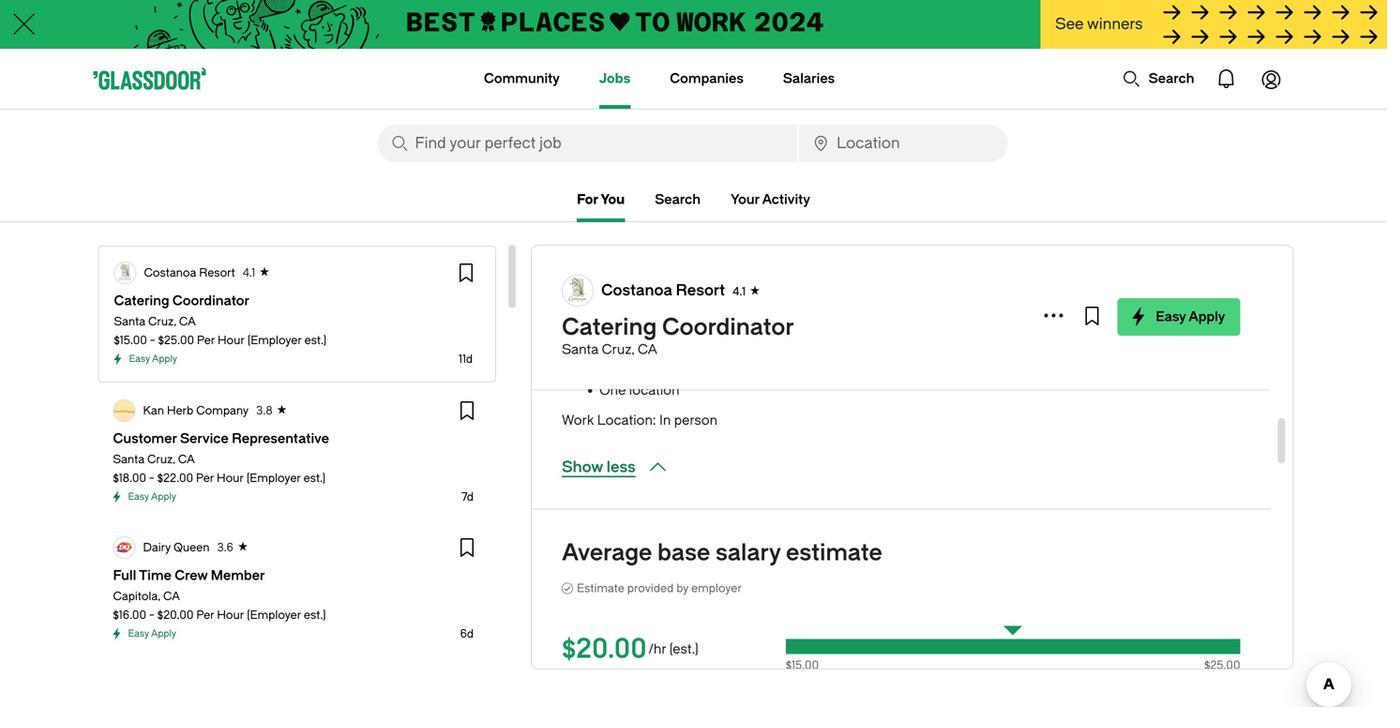 Task type: describe. For each thing, give the bounding box(es) containing it.
7d
[[461, 491, 474, 504]]

ca inside capitola, ca $16.00 - $20.00 per hour (employer est.)
[[163, 590, 180, 603]]

est.) inside capitola, ca $16.00 - $20.00 per hour (employer est.)
[[304, 609, 326, 622]]

show less button
[[562, 456, 669, 479]]

see winners link
[[1040, 0, 1387, 51]]

work for work location: in person
[[562, 413, 594, 428]]

hospitality: 2 years (preferred)
[[599, 244, 785, 259]]

est.) for santa cruz, ca $15.00 - $25.00 per hour (employer est.)
[[304, 334, 327, 347]]

driver's license (preferred)
[[599, 323, 768, 338]]

(employer inside capitola, ca $16.00 - $20.00 per hour (employer est.)
[[247, 609, 301, 622]]

ca inside the santa cruz, ca $15.00 - $25.00 per hour (employer est.)
[[179, 315, 196, 328]]

easy for 11d
[[129, 354, 150, 364]]

in
[[659, 413, 671, 428]]

hour for $18.00 - $22.00
[[217, 472, 244, 485]]

kan herb company logo image
[[114, 400, 135, 421]]

catering coordinator santa cruz, ca
[[562, 314, 794, 357]]

ca inside catering coordinator santa cruz, ca
[[638, 342, 657, 357]]

salaries link
[[783, 49, 835, 109]]

11d
[[459, 353, 473, 366]]

- inside capitola, ca $16.00 - $20.00 per hour (employer est.)
[[149, 609, 155, 622]]

winners
[[1087, 15, 1143, 33]]

estimate provided by employer
[[577, 582, 742, 595]]

base
[[657, 540, 710, 566]]

0 vertical spatial (preferred)
[[719, 244, 785, 259]]

cruz, for santa cruz, ca $15.00 - $25.00 per hour (employer est.)
[[148, 315, 176, 328]]

$20.00 inside capitola, ca $16.00 - $20.00 per hour (employer est.)
[[157, 609, 194, 622]]

your activity
[[731, 192, 810, 207]]

0 horizontal spatial search
[[655, 192, 701, 207]]

jobs link
[[599, 49, 631, 109]]

6d
[[460, 627, 474, 641]]

costanoa resort for costanoa resort logo in jobs list element
[[144, 266, 235, 279]]

santa inside catering coordinator santa cruz, ca
[[562, 342, 599, 357]]

(est.)
[[669, 642, 699, 657]]

queen
[[173, 541, 210, 554]]

cruz, for santa cruz, ca $18.00 - $22.00 per hour (employer est.)
[[147, 453, 175, 466]]

$20.00 /hr (est.)
[[562, 634, 699, 665]]

kan herb company
[[143, 404, 249, 417]]

person
[[674, 413, 718, 428]]

ca inside santa cruz, ca $18.00 - $22.00 per hour (employer est.)
[[178, 453, 195, 466]]

per inside capitola, ca $16.00 - $20.00 per hour (employer est.)
[[196, 609, 214, 622]]

$16.00
[[113, 609, 146, 622]]

jobs
[[599, 71, 631, 86]]

see winners
[[1055, 15, 1143, 33]]

easy for 7d
[[128, 491, 149, 502]]

lottie animation container image inside search button
[[1122, 69, 1141, 88]]

average
[[562, 540, 652, 566]]

license/certification:
[[562, 293, 697, 308]]

employer
[[691, 582, 742, 595]]

coordinator
[[662, 314, 794, 340]]

1 vertical spatial costanoa
[[601, 282, 672, 299]]

location
[[629, 383, 680, 398]]

- for $22.00
[[149, 472, 155, 485]]

3.6
[[217, 541, 233, 554]]

location: for work location: in person
[[597, 413, 656, 428]]

resort inside jobs list element
[[199, 266, 235, 279]]

work location: in person
[[562, 413, 718, 428]]

for
[[577, 192, 598, 207]]

dairy
[[143, 541, 171, 554]]

for you
[[577, 192, 625, 207]]

2
[[672, 244, 680, 259]]

est.) for santa cruz, ca $18.00 - $22.00 per hour (employer est.)
[[304, 472, 326, 485]]

apply for 11d
[[152, 354, 177, 364]]

for you link
[[577, 189, 625, 211]]

costanoa resort logo image inside jobs list element
[[115, 263, 136, 283]]

show
[[562, 459, 603, 476]]

cruz, inside catering coordinator santa cruz, ca
[[602, 342, 635, 357]]

costanoa inside jobs list element
[[144, 266, 196, 279]]

companies link
[[670, 49, 744, 109]]

/hr
[[649, 642, 666, 657]]

easy apply for 6d
[[128, 628, 176, 639]]

3.8
[[256, 404, 273, 417]]

company
[[196, 404, 249, 417]]

1 vertical spatial (preferred)
[[703, 323, 768, 338]]

apply inside "button"
[[1189, 309, 1225, 325]]

show less
[[562, 459, 636, 476]]



Task type: vqa. For each thing, say whether or not it's contained in the screenshot.


Task type: locate. For each thing, give the bounding box(es) containing it.
(employer inside santa cruz, ca $18.00 - $22.00 per hour (employer est.)
[[247, 472, 301, 485]]

1 horizontal spatial $15.00
[[786, 659, 819, 672]]

costanoa down "hospitality:"
[[601, 282, 672, 299]]

2 hour from the top
[[217, 472, 244, 485]]

1 vertical spatial resort
[[676, 282, 725, 299]]

0 vertical spatial 4.1
[[243, 266, 255, 279]]

0 horizontal spatial $15.00
[[114, 334, 147, 347]]

0 horizontal spatial costanoa
[[144, 266, 196, 279]]

1 location: from the top
[[597, 353, 656, 368]]

$22.00
[[157, 472, 193, 485]]

salary
[[716, 540, 781, 566]]

apply for 7d
[[151, 491, 176, 502]]

4.1 inside jobs list element
[[243, 266, 255, 279]]

(preferred) down your
[[719, 244, 785, 259]]

easy inside "button"
[[1156, 309, 1186, 325]]

0 vertical spatial location:
[[597, 353, 656, 368]]

0 vertical spatial hour
[[218, 334, 245, 347]]

-
[[150, 334, 155, 347], [149, 472, 155, 485], [149, 609, 155, 622]]

capitola,
[[113, 590, 160, 603]]

0 horizontal spatial $25.00
[[158, 334, 194, 347]]

estimate
[[786, 540, 882, 566]]

one location
[[599, 383, 680, 398]]

capitola, ca $16.00 - $20.00 per hour (employer est.)
[[113, 590, 326, 622]]

hour inside capitola, ca $16.00 - $20.00 per hour (employer est.)
[[217, 609, 244, 622]]

search link
[[655, 189, 701, 211]]

dairy queen logo image
[[114, 537, 135, 558]]

jobs list element
[[97, 245, 497, 707]]

dairy queen
[[143, 541, 210, 554]]

years
[[683, 244, 716, 259]]

1 vertical spatial $20.00
[[562, 634, 647, 665]]

per inside the santa cruz, ca $15.00 - $25.00 per hour (employer est.)
[[197, 334, 215, 347]]

hour for $15.00 - $25.00
[[218, 334, 245, 347]]

by
[[676, 582, 689, 595]]

cruz, up kan
[[148, 315, 176, 328]]

(preferred)
[[719, 244, 785, 259], [703, 323, 768, 338]]

1 vertical spatial search
[[655, 192, 701, 207]]

2 work from the top
[[562, 413, 594, 428]]

provided
[[627, 582, 674, 595]]

companies
[[670, 71, 744, 86]]

0 vertical spatial (employer
[[247, 334, 302, 347]]

easy apply for 11d
[[129, 354, 177, 364]]

ca
[[179, 315, 196, 328], [638, 342, 657, 357], [178, 453, 195, 466], [163, 590, 180, 603]]

santa inside the santa cruz, ca $15.00 - $25.00 per hour (employer est.)
[[114, 315, 145, 328]]

0 horizontal spatial costanoa resort logo image
[[115, 263, 136, 283]]

1 vertical spatial $25.00
[[1204, 659, 1240, 672]]

1 vertical spatial work
[[562, 413, 594, 428]]

lottie animation container image
[[409, 49, 485, 107], [409, 49, 485, 107], [1204, 56, 1249, 101], [1122, 69, 1141, 88]]

$15.00
[[114, 334, 147, 347], [786, 659, 819, 672]]

$20.00 down "capitola," at the left
[[157, 609, 194, 622]]

2 vertical spatial hour
[[217, 609, 244, 622]]

apply for 6d
[[151, 628, 176, 639]]

per
[[197, 334, 215, 347], [196, 472, 214, 485], [196, 609, 214, 622]]

resort
[[199, 266, 235, 279], [676, 282, 725, 299]]

0 vertical spatial $15.00
[[114, 334, 147, 347]]

0 vertical spatial -
[[150, 334, 155, 347]]

community
[[484, 71, 560, 86]]

3 per from the top
[[196, 609, 214, 622]]

cruz, inside the santa cruz, ca $15.00 - $25.00 per hour (employer est.)
[[148, 315, 176, 328]]

herb
[[167, 404, 193, 417]]

santa for santa cruz, ca $18.00 - $22.00 per hour (employer est.)
[[113, 453, 144, 466]]

per for $15.00 - $25.00
[[197, 334, 215, 347]]

0 vertical spatial costanoa resort
[[144, 266, 235, 279]]

cruz, down 'driver's'
[[602, 342, 635, 357]]

1 vertical spatial per
[[196, 472, 214, 485]]

salaries
[[783, 71, 835, 86]]

location: down 'driver's'
[[597, 353, 656, 368]]

license
[[650, 323, 699, 338]]

easy apply for 7d
[[128, 491, 176, 502]]

1 vertical spatial santa
[[562, 342, 599, 357]]

cruz, up $22.00
[[147, 453, 175, 466]]

ca up the herb
[[179, 315, 196, 328]]

santa inside santa cruz, ca $18.00 - $22.00 per hour (employer est.)
[[113, 453, 144, 466]]

$20.00 left /hr
[[562, 634, 647, 665]]

one
[[599, 383, 626, 398]]

3 hour from the top
[[217, 609, 244, 622]]

0 horizontal spatial costanoa resort
[[144, 266, 235, 279]]

Search keyword field
[[377, 125, 797, 162]]

1 vertical spatial cruz,
[[602, 342, 635, 357]]

- right the $18.00
[[149, 472, 155, 485]]

per inside santa cruz, ca $18.00 - $22.00 per hour (employer est.)
[[196, 472, 214, 485]]

costanoa resort down 2
[[601, 282, 725, 299]]

1 none field from the left
[[377, 125, 797, 162]]

1 vertical spatial est.)
[[304, 472, 326, 485]]

none field "search keyword"
[[377, 125, 797, 162]]

santa up kan herb company logo
[[114, 315, 145, 328]]

none field search location
[[799, 125, 1008, 162]]

costanoa resort inside jobs list element
[[144, 266, 235, 279]]

cruz, inside santa cruz, ca $18.00 - $22.00 per hour (employer est.)
[[147, 453, 175, 466]]

1 vertical spatial $15.00
[[786, 659, 819, 672]]

hour
[[218, 334, 245, 347], [217, 472, 244, 485], [217, 609, 244, 622]]

1 vertical spatial -
[[149, 472, 155, 485]]

easy apply
[[1156, 309, 1225, 325], [129, 354, 177, 364], [128, 491, 176, 502], [128, 628, 176, 639]]

0 vertical spatial work
[[562, 353, 594, 368]]

activity
[[762, 192, 810, 207]]

you
[[601, 192, 625, 207]]

0 horizontal spatial 4.1
[[243, 266, 255, 279]]

costanoa resort
[[144, 266, 235, 279], [601, 282, 725, 299]]

santa cruz, ca $15.00 - $25.00 per hour (employer est.)
[[114, 315, 327, 347]]

$18.00
[[113, 472, 146, 485]]

4.1 up coordinator
[[733, 285, 746, 298]]

search button
[[1113, 60, 1204, 98]]

resort up the santa cruz, ca $15.00 - $25.00 per hour (employer est.) at the top
[[199, 266, 235, 279]]

per up kan herb company
[[197, 334, 215, 347]]

0 vertical spatial $20.00
[[157, 609, 194, 622]]

2 per from the top
[[196, 472, 214, 485]]

per for $18.00 - $22.00
[[196, 472, 214, 485]]

Search location field
[[799, 125, 1008, 162]]

less
[[607, 459, 636, 476]]

easy apply button
[[1117, 298, 1240, 336]]

average base salary estimate
[[562, 540, 882, 566]]

0 horizontal spatial resort
[[199, 266, 235, 279]]

0 vertical spatial santa
[[114, 315, 145, 328]]

work for work location:
[[562, 353, 594, 368]]

santa down 'catering'
[[562, 342, 599, 357]]

location: down one location
[[597, 413, 656, 428]]

1 horizontal spatial costanoa resort
[[601, 282, 725, 299]]

search down see winners "link" in the top right of the page
[[1149, 71, 1194, 86]]

costanoa resort for the right costanoa resort logo
[[601, 282, 725, 299]]

santa
[[114, 315, 145, 328], [562, 342, 599, 357], [113, 453, 144, 466]]

4.1 up the santa cruz, ca $15.00 - $25.00 per hour (employer est.) at the top
[[243, 266, 255, 279]]

None field
[[377, 125, 797, 162], [799, 125, 1008, 162]]

lottie animation container image
[[1204, 56, 1249, 101], [1249, 56, 1294, 101], [1249, 56, 1294, 101], [1122, 69, 1141, 88]]

hospitality:
[[599, 244, 669, 259]]

$25.00
[[158, 334, 194, 347], [1204, 659, 1240, 672]]

search up 2
[[655, 192, 701, 207]]

easy for 6d
[[128, 628, 149, 639]]

driver's
[[599, 323, 647, 338]]

1 horizontal spatial resort
[[676, 282, 725, 299]]

$25.00 inside the santa cruz, ca $15.00 - $25.00 per hour (employer est.)
[[158, 334, 194, 347]]

est.)
[[304, 334, 327, 347], [304, 472, 326, 485], [304, 609, 326, 622]]

work down 'catering'
[[562, 353, 594, 368]]

hour inside the santa cruz, ca $15.00 - $25.00 per hour (employer est.)
[[218, 334, 245, 347]]

1 vertical spatial hour
[[217, 472, 244, 485]]

per right $22.00
[[196, 472, 214, 485]]

santa for santa cruz, ca $15.00 - $25.00 per hour (employer est.)
[[114, 315, 145, 328]]

lottie animation container image inside search button
[[1122, 69, 1141, 88]]

easy apply inside easy apply "button"
[[1156, 309, 1225, 325]]

1 vertical spatial 4.1
[[733, 285, 746, 298]]

estimate
[[577, 582, 624, 595]]

$20.00
[[157, 609, 194, 622], [562, 634, 647, 665]]

2 vertical spatial cruz,
[[147, 453, 175, 466]]

resort down years
[[676, 282, 725, 299]]

1 horizontal spatial costanoa resort logo image
[[563, 276, 593, 306]]

0 vertical spatial costanoa
[[144, 266, 196, 279]]

0 vertical spatial resort
[[199, 266, 235, 279]]

2 vertical spatial -
[[149, 609, 155, 622]]

see
[[1055, 15, 1084, 33]]

per down "queen"
[[196, 609, 214, 622]]

0 vertical spatial $25.00
[[158, 334, 194, 347]]

- inside the santa cruz, ca $15.00 - $25.00 per hour (employer est.)
[[150, 334, 155, 347]]

ca right "capitola," at the left
[[163, 590, 180, 603]]

apply
[[1189, 309, 1225, 325], [152, 354, 177, 364], [151, 491, 176, 502], [151, 628, 176, 639]]

work
[[562, 353, 594, 368], [562, 413, 594, 428]]

search inside search button
[[1149, 71, 1194, 86]]

1 horizontal spatial none field
[[799, 125, 1008, 162]]

1 vertical spatial costanoa resort
[[601, 282, 725, 299]]

- inside santa cruz, ca $18.00 - $22.00 per hour (employer est.)
[[149, 472, 155, 485]]

1 vertical spatial location:
[[597, 413, 656, 428]]

santa up the $18.00
[[113, 453, 144, 466]]

2 vertical spatial (employer
[[247, 609, 301, 622]]

ca up $22.00
[[178, 453, 195, 466]]

hour up company
[[218, 334, 245, 347]]

2 vertical spatial est.)
[[304, 609, 326, 622]]

1 horizontal spatial $20.00
[[562, 634, 647, 665]]

1 horizontal spatial 4.1
[[733, 285, 746, 298]]

0 vertical spatial search
[[1149, 71, 1194, 86]]

0 vertical spatial est.)
[[304, 334, 327, 347]]

0 horizontal spatial $20.00
[[157, 609, 194, 622]]

costanoa
[[144, 266, 196, 279], [601, 282, 672, 299]]

your activity link
[[731, 189, 810, 211]]

2 vertical spatial santa
[[113, 453, 144, 466]]

(employer
[[247, 334, 302, 347], [247, 472, 301, 485], [247, 609, 301, 622]]

1 per from the top
[[197, 334, 215, 347]]

santa cruz, ca $18.00 - $22.00 per hour (employer est.)
[[113, 453, 326, 485]]

2 none field from the left
[[799, 125, 1008, 162]]

$15.00 inside the santa cruz, ca $15.00 - $25.00 per hour (employer est.)
[[114, 334, 147, 347]]

community link
[[484, 49, 560, 109]]

4.1 for the right costanoa resort logo
[[733, 285, 746, 298]]

catering
[[562, 314, 657, 340]]

location:
[[597, 353, 656, 368], [597, 413, 656, 428]]

hour right $22.00
[[217, 472, 244, 485]]

2 location: from the top
[[597, 413, 656, 428]]

1 vertical spatial (employer
[[247, 472, 301, 485]]

hour down 3.6
[[217, 609, 244, 622]]

1 horizontal spatial search
[[1149, 71, 1194, 86]]

(employer inside the santa cruz, ca $15.00 - $25.00 per hour (employer est.)
[[247, 334, 302, 347]]

1 hour from the top
[[218, 334, 245, 347]]

easy
[[1156, 309, 1186, 325], [129, 354, 150, 364], [128, 491, 149, 502], [128, 628, 149, 639]]

(employer for santa cruz, ca $18.00 - $22.00 per hour (employer est.)
[[247, 472, 301, 485]]

ca down 'driver's'
[[638, 342, 657, 357]]

- for $25.00
[[150, 334, 155, 347]]

- up kan
[[150, 334, 155, 347]]

your
[[731, 192, 759, 207]]

est.) inside the santa cruz, ca $15.00 - $25.00 per hour (employer est.)
[[304, 334, 327, 347]]

work up show
[[562, 413, 594, 428]]

kan
[[143, 404, 164, 417]]

search
[[1149, 71, 1194, 86], [655, 192, 701, 207]]

1 work from the top
[[562, 353, 594, 368]]

costanoa resort up the santa cruz, ca $15.00 - $25.00 per hour (employer est.) at the top
[[144, 266, 235, 279]]

costanoa resort logo image
[[115, 263, 136, 283], [563, 276, 593, 306]]

0 vertical spatial per
[[197, 334, 215, 347]]

(preferred) right license at top
[[703, 323, 768, 338]]

est.) inside santa cruz, ca $18.00 - $22.00 per hour (employer est.)
[[304, 472, 326, 485]]

cruz,
[[148, 315, 176, 328], [602, 342, 635, 357], [147, 453, 175, 466]]

(employer for santa cruz, ca $15.00 - $25.00 per hour (employer est.)
[[247, 334, 302, 347]]

2 vertical spatial per
[[196, 609, 214, 622]]

work location:
[[562, 353, 656, 368]]

4.1 for costanoa resort logo in jobs list element
[[243, 266, 255, 279]]

costanoa up the santa cruz, ca $15.00 - $25.00 per hour (employer est.) at the top
[[144, 266, 196, 279]]

1 horizontal spatial $25.00
[[1204, 659, 1240, 672]]

hour inside santa cruz, ca $18.00 - $22.00 per hour (employer est.)
[[217, 472, 244, 485]]

0 vertical spatial cruz,
[[148, 315, 176, 328]]

- right $16.00
[[149, 609, 155, 622]]

location: for work location:
[[597, 353, 656, 368]]

4.1
[[243, 266, 255, 279], [733, 285, 746, 298]]

1 horizontal spatial costanoa
[[601, 282, 672, 299]]

0 horizontal spatial none field
[[377, 125, 797, 162]]



